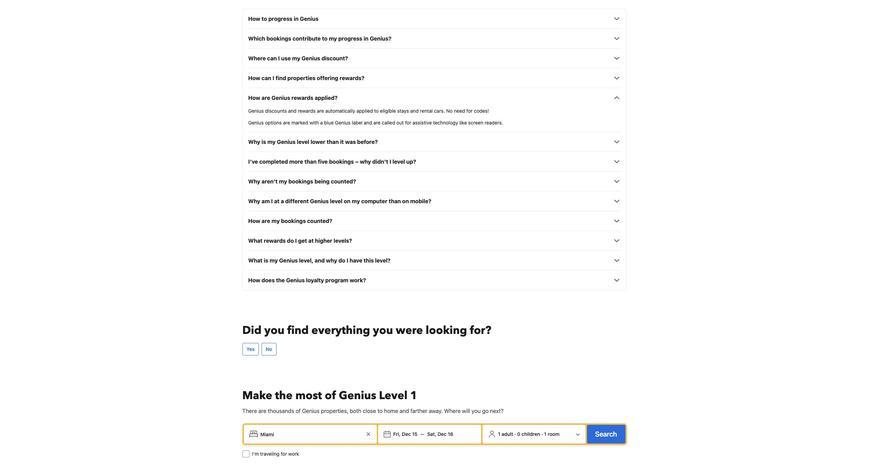 Task type: locate. For each thing, give the bounding box(es) containing it.
1 vertical spatial what
[[248, 258, 262, 264]]

i've completed more than five bookings – why didn't i level up? button
[[248, 158, 621, 166]]

find
[[276, 75, 286, 81], [287, 323, 309, 338]]

why left aren't
[[248, 178, 260, 185]]

and down how are genius rewards applied? in the top of the page
[[288, 108, 296, 114]]

2 vertical spatial than
[[389, 198, 401, 204]]

0 vertical spatial do
[[287, 238, 294, 244]]

3 why from the top
[[248, 198, 260, 204]]

sat, dec 16 button
[[424, 428, 456, 441]]

rewards
[[291, 95, 313, 101], [298, 108, 316, 114], [264, 238, 286, 244]]

1 horizontal spatial at
[[308, 238, 314, 244]]

Where are you going? field
[[258, 428, 364, 441]]

is down options
[[262, 139, 266, 145]]

where
[[248, 55, 266, 62], [444, 408, 461, 414]]

this
[[364, 258, 374, 264]]

1 vertical spatial do
[[338, 258, 345, 264]]

loyalty
[[306, 277, 324, 284]]

why up program
[[326, 258, 337, 264]]

do inside dropdown button
[[338, 258, 345, 264]]

1 vertical spatial is
[[264, 258, 268, 264]]

1 left adult
[[498, 431, 500, 437]]

are down the am at the left top of page
[[262, 218, 270, 224]]

label
[[352, 120, 362, 126]]

a right with
[[320, 120, 323, 126]]

you left go
[[472, 408, 481, 414]]

for left work
[[281, 451, 287, 457]]

dec left 16
[[438, 431, 447, 437]]

why
[[360, 159, 371, 165], [326, 258, 337, 264]]

1 horizontal spatial you
[[373, 323, 393, 338]]

can left use
[[267, 55, 277, 62]]

1 horizontal spatial no
[[446, 108, 453, 114]]

up?
[[406, 159, 416, 165]]

1 vertical spatial why
[[326, 258, 337, 264]]

genius left level,
[[279, 258, 298, 264]]

are up discounts
[[262, 95, 270, 101]]

0 horizontal spatial no
[[266, 346, 272, 352]]

you up no button
[[264, 323, 284, 338]]

0 vertical spatial rewards
[[291, 95, 313, 101]]

1 horizontal spatial where
[[444, 408, 461, 414]]

1 for make the most of genius level 1
[[410, 388, 417, 404]]

1 vertical spatial rewards
[[298, 108, 316, 114]]

the inside how does the genius loyalty program work? dropdown button
[[276, 277, 285, 284]]

why for why am i at a different genius level on my computer than on mobile?
[[248, 198, 260, 204]]

offering
[[317, 75, 338, 81]]

0 vertical spatial the
[[276, 277, 285, 284]]

1 horizontal spatial ·
[[541, 431, 543, 437]]

close
[[363, 408, 376, 414]]

2 horizontal spatial you
[[472, 408, 481, 414]]

1 horizontal spatial in
[[364, 36, 369, 42]]

0 vertical spatial for
[[466, 108, 473, 114]]

can up how are genius rewards applied? in the top of the page
[[262, 75, 271, 81]]

2 dec from the left
[[438, 431, 447, 437]]

you
[[264, 323, 284, 338], [373, 323, 393, 338], [472, 408, 481, 414]]

can
[[267, 55, 277, 62], [262, 75, 271, 81]]

genius left discounts
[[248, 108, 264, 114]]

0 vertical spatial in
[[294, 16, 299, 22]]

fri, dec 15 — sat, dec 16
[[393, 431, 453, 437]]

and right level,
[[315, 258, 325, 264]]

0 vertical spatial why
[[360, 159, 371, 165]]

bookings left –
[[329, 159, 354, 165]]

is for what
[[264, 258, 268, 264]]

i've completed more than five bookings – why didn't i level up?
[[248, 159, 416, 165]]

which bookings contribute to my progress in genius? button
[[248, 34, 621, 43]]

find inside dropdown button
[[276, 75, 286, 81]]

both
[[350, 408, 361, 414]]

0 horizontal spatial level
[[297, 139, 309, 145]]

1 vertical spatial why
[[248, 178, 260, 185]]

why up i've
[[248, 139, 260, 145]]

to up which
[[262, 16, 267, 22]]

why right –
[[360, 159, 371, 165]]

no
[[446, 108, 453, 114], [266, 346, 272, 352]]

rewards down "how are my bookings counted?"
[[264, 238, 286, 244]]

which bookings contribute to my progress in genius?
[[248, 36, 391, 42]]

1 horizontal spatial of
[[325, 388, 336, 404]]

why left the am at the left top of page
[[248, 198, 260, 204]]

1 vertical spatial a
[[281, 198, 284, 204]]

1 left "room"
[[544, 431, 546, 437]]

my up discount?
[[329, 36, 337, 42]]

in up contribute
[[294, 16, 299, 22]]

1 horizontal spatial do
[[338, 258, 345, 264]]

2 on from the left
[[402, 198, 409, 204]]

my
[[329, 36, 337, 42], [292, 55, 300, 62], [267, 139, 276, 145], [279, 178, 287, 185], [352, 198, 360, 204], [272, 218, 280, 224], [270, 258, 278, 264]]

sat,
[[427, 431, 436, 437]]

the right does
[[276, 277, 285, 284]]

the up thousands
[[275, 388, 293, 404]]

what for what is my genius level, and why do i have this level?
[[248, 258, 262, 264]]

· left 0
[[514, 431, 516, 437]]

how can i find properties offering rewards?
[[248, 75, 364, 81]]

0 horizontal spatial a
[[281, 198, 284, 204]]

are
[[262, 95, 270, 101], [317, 108, 324, 114], [283, 120, 290, 126], [373, 120, 381, 126], [262, 218, 270, 224], [258, 408, 266, 414]]

which
[[248, 36, 265, 42]]

0 horizontal spatial for
[[281, 451, 287, 457]]

progress
[[268, 16, 292, 22], [338, 36, 362, 42]]

0 vertical spatial than
[[327, 139, 339, 145]]

how
[[248, 16, 260, 22], [248, 75, 260, 81], [248, 95, 260, 101], [248, 218, 260, 224], [248, 277, 260, 284]]

counted?
[[331, 178, 356, 185], [307, 218, 332, 224]]

1 vertical spatial level
[[393, 159, 405, 165]]

of right thousands
[[296, 408, 301, 414]]

1 vertical spatial for
[[405, 120, 411, 126]]

0 vertical spatial at
[[274, 198, 279, 204]]

in left genius?
[[364, 36, 369, 42]]

at right the am at the left top of page
[[274, 198, 279, 204]]

what rewards do i get at higher levels?
[[248, 238, 352, 244]]

properties
[[287, 75, 316, 81]]

0 horizontal spatial of
[[296, 408, 301, 414]]

0 horizontal spatial ·
[[514, 431, 516, 437]]

of
[[325, 388, 336, 404], [296, 408, 301, 414]]

–
[[355, 159, 359, 165]]

for right need
[[466, 108, 473, 114]]

5 how from the top
[[248, 277, 260, 284]]

genius options are marked with a blue genius label and are called out for assistive technology like screen readers.
[[248, 120, 503, 126]]

on
[[344, 198, 350, 204], [402, 198, 409, 204]]

are right there
[[258, 408, 266, 414]]

why aren't my bookings being counted? button
[[248, 177, 621, 186]]

have
[[350, 258, 362, 264]]

five
[[318, 159, 328, 165]]

2 vertical spatial level
[[330, 198, 342, 204]]

0 vertical spatial no
[[446, 108, 453, 114]]

0 horizontal spatial at
[[274, 198, 279, 204]]

·
[[514, 431, 516, 437], [541, 431, 543, 437]]

rewards inside how are genius rewards applied? "dropdown button"
[[291, 95, 313, 101]]

how for how are my bookings counted?
[[248, 218, 260, 224]]

why am i at a different genius level on my computer than on mobile? button
[[248, 197, 621, 205]]

2 horizontal spatial 1
[[544, 431, 546, 437]]

why am i at a different genius level on my computer than on mobile?
[[248, 198, 431, 204]]

and right label on the top of page
[[364, 120, 372, 126]]

you left were
[[373, 323, 393, 338]]

are right options
[[283, 120, 290, 126]]

2 vertical spatial for
[[281, 451, 287, 457]]

how for how does the genius loyalty program work?
[[248, 277, 260, 284]]

than right computer
[[389, 198, 401, 204]]

assistive
[[413, 120, 432, 126]]

than left five
[[304, 159, 317, 165]]

how does the genius loyalty program work? button
[[248, 276, 621, 285]]

dec
[[402, 431, 411, 437], [438, 431, 447, 437]]

i
[[278, 55, 280, 62], [273, 75, 274, 81], [390, 159, 391, 165], [271, 198, 273, 204], [295, 238, 297, 244], [347, 258, 348, 264]]

how inside "dropdown button"
[[248, 95, 260, 101]]

dec left 15
[[402, 431, 411, 437]]

how are genius rewards applied?
[[248, 95, 338, 101]]

no right yes
[[266, 346, 272, 352]]

didn't
[[372, 159, 388, 165]]

counted? up higher
[[307, 218, 332, 224]]

0 vertical spatial where
[[248, 55, 266, 62]]

genius down 'being'
[[310, 198, 329, 204]]

readers.
[[485, 120, 503, 126]]

what inside dropdown button
[[248, 258, 262, 264]]

at inside dropdown button
[[274, 198, 279, 204]]

0 vertical spatial progress
[[268, 16, 292, 22]]

no right cars.
[[446, 108, 453, 114]]

what is my genius level, and why do i have this level? button
[[248, 256, 621, 265]]

for right out at the left top
[[405, 120, 411, 126]]

0 horizontal spatial progress
[[268, 16, 292, 22]]

yes
[[246, 346, 255, 352]]

how are my bookings counted? button
[[248, 217, 621, 225]]

farther
[[410, 408, 427, 414]]

where left will
[[444, 408, 461, 414]]

1 horizontal spatial for
[[405, 120, 411, 126]]

were
[[396, 323, 423, 338]]

fri, dec 15 button
[[390, 428, 420, 441]]

0 vertical spatial a
[[320, 120, 323, 126]]

1 up farther
[[410, 388, 417, 404]]

1 on from the left
[[344, 198, 350, 204]]

1 why from the top
[[248, 139, 260, 145]]

0 horizontal spatial 1
[[410, 388, 417, 404]]

a
[[320, 120, 323, 126], [281, 198, 284, 204]]

genius inside "dropdown button"
[[272, 95, 290, 101]]

my up does
[[270, 258, 278, 264]]

applied
[[356, 108, 373, 114]]

genius up discounts
[[272, 95, 290, 101]]

a left different
[[281, 198, 284, 204]]

0 vertical spatial can
[[267, 55, 277, 62]]

do left have
[[338, 258, 345, 264]]

how to progress in genius
[[248, 16, 319, 22]]

where can i use my genius discount?
[[248, 55, 348, 62]]

· right children
[[541, 431, 543, 437]]

2 horizontal spatial level
[[393, 159, 405, 165]]

level
[[297, 139, 309, 145], [393, 159, 405, 165], [330, 198, 342, 204]]

where down which
[[248, 55, 266, 62]]

0 horizontal spatial where
[[248, 55, 266, 62]]

yes button
[[242, 343, 259, 356]]

1 horizontal spatial on
[[402, 198, 409, 204]]

is up does
[[264, 258, 268, 264]]

1 vertical spatial can
[[262, 75, 271, 81]]

0 vertical spatial what
[[248, 238, 262, 244]]

a inside dropdown button
[[281, 198, 284, 204]]

1 vertical spatial at
[[308, 238, 314, 244]]

are up with
[[317, 108, 324, 114]]

2 vertical spatial rewards
[[264, 238, 286, 244]]

0 horizontal spatial find
[[276, 75, 286, 81]]

get
[[298, 238, 307, 244]]

of up "properties,"
[[325, 388, 336, 404]]

0 vertical spatial find
[[276, 75, 286, 81]]

1 vertical spatial find
[[287, 323, 309, 338]]

2 why from the top
[[248, 178, 260, 185]]

3 how from the top
[[248, 95, 260, 101]]

than left it
[[327, 139, 339, 145]]

at right 'get'
[[308, 238, 314, 244]]

0 vertical spatial why
[[248, 139, 260, 145]]

1 horizontal spatial level
[[330, 198, 342, 204]]

0 horizontal spatial on
[[344, 198, 350, 204]]

1 vertical spatial no
[[266, 346, 272, 352]]

0 horizontal spatial you
[[264, 323, 284, 338]]

4 how from the top
[[248, 218, 260, 224]]

2 what from the top
[[248, 258, 262, 264]]

fri,
[[393, 431, 401, 437]]

it
[[340, 139, 344, 145]]

for?
[[470, 323, 491, 338]]

how for how are genius rewards applied?
[[248, 95, 260, 101]]

2 how from the top
[[248, 75, 260, 81]]

do left 'get'
[[287, 238, 294, 244]]

0 horizontal spatial do
[[287, 238, 294, 244]]

genius left options
[[248, 120, 264, 126]]

1 what from the top
[[248, 238, 262, 244]]

counted? up why am i at a different genius level on my computer than on mobile?
[[331, 178, 356, 185]]

1 vertical spatial in
[[364, 36, 369, 42]]

there
[[242, 408, 257, 414]]

bookings down different
[[281, 218, 306, 224]]

of for most
[[325, 388, 336, 404]]

1 horizontal spatial dec
[[438, 431, 447, 437]]

on left mobile?
[[402, 198, 409, 204]]

0 vertical spatial level
[[297, 139, 309, 145]]

rewards for are
[[298, 108, 316, 114]]

2 vertical spatial why
[[248, 198, 260, 204]]

i left 'get'
[[295, 238, 297, 244]]

how can i find properties offering rewards? button
[[248, 74, 621, 82]]

my right aren't
[[279, 178, 287, 185]]

i up how are genius rewards applied? in the top of the page
[[273, 75, 274, 81]]

2 horizontal spatial for
[[466, 108, 473, 114]]

2 horizontal spatial than
[[389, 198, 401, 204]]

genius up both
[[339, 388, 376, 404]]

level inside why is my genius level lower than it was before? dropdown button
[[297, 139, 309, 145]]

genius down most
[[302, 408, 320, 414]]

rewards up marked
[[298, 108, 316, 114]]

what for what rewards do i get at higher levels?
[[248, 238, 262, 244]]

i right the am at the left top of page
[[271, 198, 273, 204]]

0 horizontal spatial than
[[304, 159, 317, 165]]

1 vertical spatial of
[[296, 408, 301, 414]]

on left computer
[[344, 198, 350, 204]]

looking
[[426, 323, 467, 338]]

in
[[294, 16, 299, 22], [364, 36, 369, 42]]

1 horizontal spatial progress
[[338, 36, 362, 42]]

1 horizontal spatial 1
[[498, 431, 500, 437]]

0 horizontal spatial dec
[[402, 431, 411, 437]]

what inside dropdown button
[[248, 238, 262, 244]]

0 vertical spatial of
[[325, 388, 336, 404]]

0 horizontal spatial in
[[294, 16, 299, 22]]

being
[[315, 178, 330, 185]]

than
[[327, 139, 339, 145], [304, 159, 317, 165], [389, 198, 401, 204]]

rewards down properties
[[291, 95, 313, 101]]

1 how from the top
[[248, 16, 260, 22]]

to right 'close' on the bottom left
[[378, 408, 383, 414]]

0 vertical spatial is
[[262, 139, 266, 145]]



Task type: describe. For each thing, give the bounding box(es) containing it.
level inside why am i at a different genius level on my computer than on mobile? dropdown button
[[330, 198, 342, 204]]

before?
[[357, 139, 378, 145]]

how to progress in genius button
[[248, 15, 621, 23]]

why is my genius level lower than it was before?
[[248, 139, 378, 145]]

discounts
[[265, 108, 287, 114]]

adult
[[502, 431, 513, 437]]

my up what rewards do i get at higher levels?
[[272, 218, 280, 224]]

genius down automatically
[[335, 120, 351, 126]]

my right use
[[292, 55, 300, 62]]

to right contribute
[[322, 36, 327, 42]]

my left computer
[[352, 198, 360, 204]]

use
[[281, 55, 291, 62]]

i left use
[[278, 55, 280, 62]]

need
[[454, 108, 465, 114]]

i inside dropdown button
[[295, 238, 297, 244]]

genius up "more"
[[277, 139, 296, 145]]

2 · from the left
[[541, 431, 543, 437]]

discount?
[[322, 55, 348, 62]]

level inside i've completed more than five bookings – why didn't i level up? dropdown button
[[393, 159, 405, 165]]

how are genius rewards applied? button
[[248, 94, 621, 102]]

i left have
[[347, 258, 348, 264]]

genius up contribute
[[300, 16, 319, 22]]

rewards inside what rewards do i get at higher levels? dropdown button
[[264, 238, 286, 244]]

level,
[[299, 258, 313, 264]]

can for how
[[262, 75, 271, 81]]

1 vertical spatial than
[[304, 159, 317, 165]]

levels?
[[334, 238, 352, 244]]

level?
[[375, 258, 391, 264]]

bookings up different
[[288, 178, 313, 185]]

genius?
[[370, 36, 391, 42]]

1 horizontal spatial why
[[360, 159, 371, 165]]

do inside dropdown button
[[287, 238, 294, 244]]

did you find everything you were looking for?
[[242, 323, 491, 338]]

lower
[[311, 139, 325, 145]]

why for why is my genius level lower than it was before?
[[248, 139, 260, 145]]

i'm traveling for work
[[252, 451, 299, 457]]

1 horizontal spatial than
[[327, 139, 339, 145]]

no button
[[262, 343, 276, 356]]

options
[[265, 120, 282, 126]]

program
[[325, 277, 348, 284]]

called
[[382, 120, 395, 126]]

does
[[262, 277, 275, 284]]

how for how can i find properties offering rewards?
[[248, 75, 260, 81]]

15
[[412, 431, 417, 437]]

why is my genius level lower than it was before? button
[[248, 138, 621, 146]]

there are thousands of genius properties, both close to home and farther away. where will you go next?
[[242, 408, 504, 414]]

contribute
[[293, 36, 321, 42]]

to left eligible
[[374, 108, 379, 114]]

was
[[345, 139, 356, 145]]

0 vertical spatial counted?
[[331, 178, 356, 185]]

0 horizontal spatial why
[[326, 258, 337, 264]]

why for why aren't my bookings being counted?
[[248, 178, 260, 185]]

mobile?
[[410, 198, 431, 204]]

applied?
[[315, 95, 338, 101]]

1 adult · 0 children · 1 room button
[[485, 428, 583, 441]]

—
[[420, 431, 424, 437]]

where inside where can i use my genius discount? dropdown button
[[248, 55, 266, 62]]

am
[[262, 198, 270, 204]]

are inside dropdown button
[[262, 218, 270, 224]]

make
[[242, 388, 272, 404]]

stays
[[397, 108, 409, 114]]

properties,
[[321, 408, 348, 414]]

thousands
[[268, 408, 294, 414]]

make the most of genius level 1
[[242, 388, 417, 404]]

blue
[[324, 120, 334, 126]]

1 vertical spatial progress
[[338, 36, 362, 42]]

genius left loyalty
[[286, 277, 305, 284]]

1 adult · 0 children · 1 room
[[498, 431, 560, 437]]

at inside dropdown button
[[308, 238, 314, 244]]

and right stays
[[410, 108, 419, 114]]

rental
[[420, 108, 433, 114]]

and inside dropdown button
[[315, 258, 325, 264]]

what rewards do i get at higher levels? button
[[248, 237, 621, 245]]

like
[[459, 120, 467, 126]]

will
[[462, 408, 470, 414]]

genius down contribute
[[302, 55, 320, 62]]

level
[[379, 388, 407, 404]]

how for how to progress in genius
[[248, 16, 260, 22]]

rewards?
[[340, 75, 364, 81]]

cars.
[[434, 108, 445, 114]]

are left called
[[373, 120, 381, 126]]

traveling
[[260, 451, 279, 457]]

is for why
[[262, 139, 266, 145]]

different
[[285, 198, 309, 204]]

computer
[[361, 198, 387, 204]]

codes!
[[474, 108, 489, 114]]

1 horizontal spatial a
[[320, 120, 323, 126]]

no inside no button
[[266, 346, 272, 352]]

higher
[[315, 238, 332, 244]]

1 vertical spatial counted?
[[307, 218, 332, 224]]

1 horizontal spatial find
[[287, 323, 309, 338]]

are inside "dropdown button"
[[262, 95, 270, 101]]

screen
[[468, 120, 483, 126]]

most
[[295, 388, 322, 404]]

everything
[[311, 323, 370, 338]]

1 vertical spatial where
[[444, 408, 461, 414]]

technology
[[433, 120, 458, 126]]

with
[[309, 120, 319, 126]]

1 · from the left
[[514, 431, 516, 437]]

where can i use my genius discount? button
[[248, 54, 621, 63]]

work
[[288, 451, 299, 457]]

what is my genius level, and why do i have this level?
[[248, 258, 391, 264]]

1 for 1 adult · 0 children · 1 room
[[544, 431, 546, 437]]

search
[[595, 430, 617, 438]]

away.
[[429, 408, 443, 414]]

automatically
[[325, 108, 355, 114]]

my down options
[[267, 139, 276, 145]]

aren't
[[262, 178, 278, 185]]

and right home at the bottom left
[[400, 408, 409, 414]]

work?
[[350, 277, 366, 284]]

eligible
[[380, 108, 396, 114]]

rewards for applied?
[[291, 95, 313, 101]]

why aren't my bookings being counted?
[[248, 178, 356, 185]]

did
[[242, 323, 262, 338]]

more
[[289, 159, 303, 165]]

1 dec from the left
[[402, 431, 411, 437]]

next?
[[490, 408, 504, 414]]

bookings down how to progress in genius at the left
[[266, 36, 291, 42]]

16
[[448, 431, 453, 437]]

of for thousands
[[296, 408, 301, 414]]

0
[[517, 431, 520, 437]]

i right didn't
[[390, 159, 391, 165]]

can for where
[[267, 55, 277, 62]]

search button
[[587, 425, 625, 444]]

how does the genius loyalty program work?
[[248, 277, 366, 284]]

1 vertical spatial the
[[275, 388, 293, 404]]



Task type: vqa. For each thing, say whether or not it's contained in the screenshot.
price in " The hotel was beautiful and clean, the staff was friendly and helpful. The hotel was close to the event we were down there for, within walking distance. The bed was comfortable and it was nice and quiet. The price was reasonable.
no



